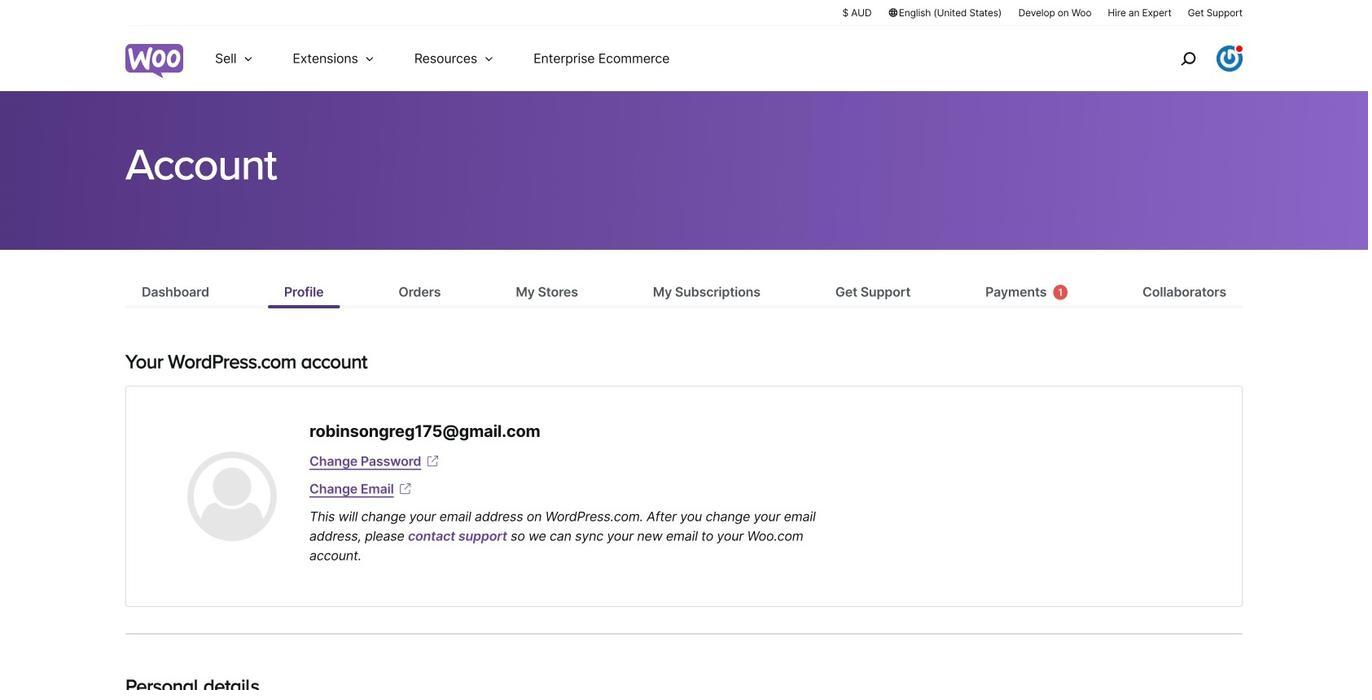 Task type: vqa. For each thing, say whether or not it's contained in the screenshot.
Search icon
yes



Task type: locate. For each thing, give the bounding box(es) containing it.
1 vertical spatial external link image
[[397, 482, 414, 498]]

0 vertical spatial external link image
[[425, 454, 441, 470]]

open account menu image
[[1217, 46, 1243, 72]]

gravatar image image
[[187, 452, 277, 542]]

search image
[[1176, 46, 1202, 72]]

1 horizontal spatial external link image
[[425, 454, 441, 470]]

external link image
[[425, 454, 441, 470], [397, 482, 414, 498]]



Task type: describe. For each thing, give the bounding box(es) containing it.
0 horizontal spatial external link image
[[397, 482, 414, 498]]

service navigation menu element
[[1146, 32, 1243, 85]]



